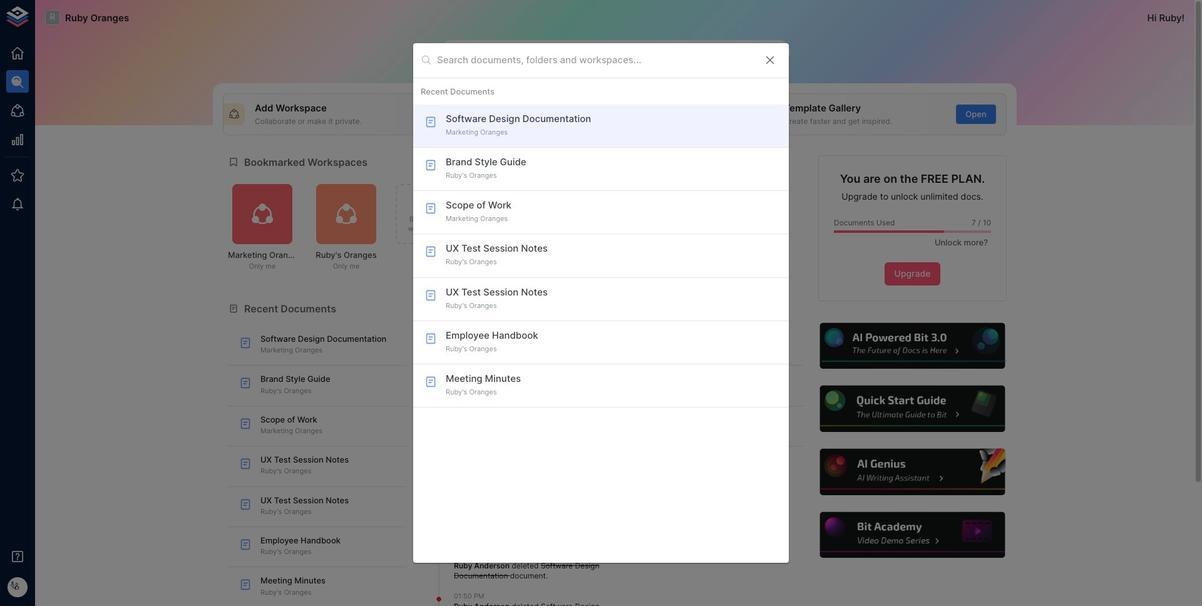 Task type: locate. For each thing, give the bounding box(es) containing it.
3 help image from the top
[[819, 447, 1007, 497]]

4 help image from the top
[[819, 511, 1007, 560]]

1 help image from the top
[[819, 321, 1007, 371]]

help image
[[819, 321, 1007, 371], [819, 384, 1007, 434], [819, 447, 1007, 497], [819, 511, 1007, 560]]

dialog
[[413, 43, 789, 563]]



Task type: vqa. For each thing, say whether or not it's contained in the screenshot.
GRAPHICS
no



Task type: describe. For each thing, give the bounding box(es) containing it.
2 help image from the top
[[819, 384, 1007, 434]]

Search documents, folders and workspaces... text field
[[437, 51, 754, 70]]



